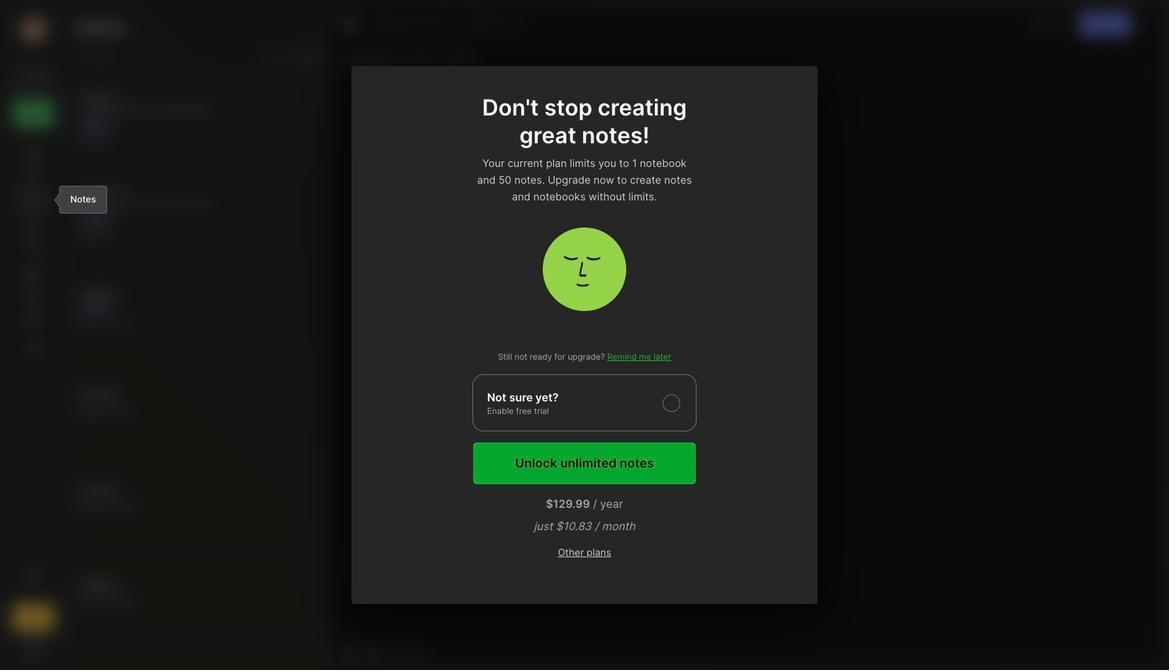 Task type: locate. For each thing, give the bounding box(es) containing it.
None checkbox
[[473, 374, 697, 432]]

tree
[[5, 136, 62, 542]]

dialog
[[352, 66, 818, 604]]

main element
[[0, 0, 67, 670]]

home image
[[26, 148, 40, 162]]

note window element
[[332, 4, 1165, 666]]



Task type: vqa. For each thing, say whether or not it's contained in the screenshot.
Notebooks Link
no



Task type: describe. For each thing, give the bounding box(es) containing it.
edit search image
[[25, 69, 42, 86]]

add tag image
[[365, 643, 381, 660]]

tree inside the main element
[[5, 136, 62, 542]]

add a reminder image
[[341, 643, 358, 660]]

upgrade image
[[25, 610, 42, 626]]

happy face illustration image
[[543, 228, 626, 311]]

Note Editor text field
[[333, 72, 1165, 637]]

expand note image
[[342, 16, 359, 33]]



